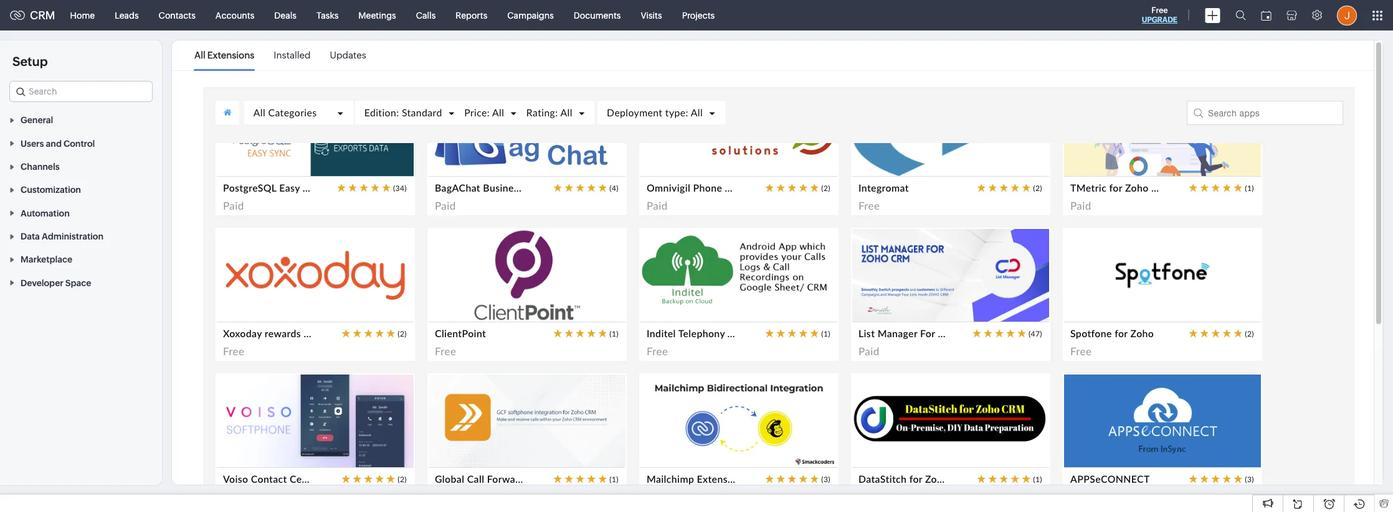Task type: locate. For each thing, give the bounding box(es) containing it.
free upgrade
[[1142, 6, 1178, 24]]

Search text field
[[10, 82, 152, 102]]

leads link
[[105, 0, 149, 30]]

setup
[[12, 54, 48, 69]]

users and control
[[21, 139, 95, 149]]

visits
[[641, 10, 662, 20]]

projects link
[[672, 0, 725, 30]]

reports
[[456, 10, 488, 20]]

all extensions link
[[194, 41, 255, 70]]

automation
[[21, 209, 70, 219]]

and
[[46, 139, 62, 149]]

marketplace button
[[0, 248, 162, 271]]

contacts
[[159, 10, 196, 20]]

None field
[[9, 81, 153, 102]]

profile element
[[1330, 0, 1365, 30]]

calendar image
[[1261, 10, 1272, 20]]

customization button
[[0, 178, 162, 202]]

search element
[[1228, 0, 1254, 31]]

reports link
[[446, 0, 498, 30]]

create menu element
[[1198, 0, 1228, 30]]

extensions
[[207, 50, 255, 60]]

meetings link
[[349, 0, 406, 30]]

developer
[[21, 278, 63, 288]]

data administration button
[[0, 225, 162, 248]]

users and control button
[[0, 132, 162, 155]]

tasks
[[317, 10, 339, 20]]

home link
[[60, 0, 105, 30]]

customization
[[21, 185, 81, 195]]

installed
[[274, 50, 311, 60]]

developer space
[[21, 278, 91, 288]]

automation button
[[0, 202, 162, 225]]

administration
[[42, 232, 104, 242]]

upgrade
[[1142, 16, 1178, 24]]

all
[[194, 50, 206, 60]]

crm
[[30, 9, 55, 22]]

control
[[64, 139, 95, 149]]

accounts
[[216, 10, 254, 20]]

contacts link
[[149, 0, 206, 30]]

updates
[[330, 50, 366, 60]]



Task type: describe. For each thing, give the bounding box(es) containing it.
data administration
[[21, 232, 104, 242]]

projects
[[682, 10, 715, 20]]

developer space button
[[0, 271, 162, 295]]

create menu image
[[1205, 8, 1221, 23]]

profile image
[[1338, 5, 1357, 25]]

accounts link
[[206, 0, 264, 30]]

meetings
[[359, 10, 396, 20]]

tasks link
[[307, 0, 349, 30]]

deals link
[[264, 0, 307, 30]]

home
[[70, 10, 95, 20]]

documents
[[574, 10, 621, 20]]

calls link
[[406, 0, 446, 30]]

general button
[[0, 108, 162, 132]]

search image
[[1236, 10, 1247, 21]]

campaigns link
[[498, 0, 564, 30]]

general
[[21, 116, 53, 125]]

space
[[65, 278, 91, 288]]

deals
[[274, 10, 297, 20]]

channels
[[21, 162, 60, 172]]

documents link
[[564, 0, 631, 30]]

data
[[21, 232, 40, 242]]

visits link
[[631, 0, 672, 30]]

calls
[[416, 10, 436, 20]]

campaigns
[[508, 10, 554, 20]]

crm link
[[10, 9, 55, 22]]

channels button
[[0, 155, 162, 178]]

updates link
[[330, 41, 366, 70]]

users
[[21, 139, 44, 149]]

leads
[[115, 10, 139, 20]]

all extensions
[[194, 50, 255, 60]]

marketplace
[[21, 255, 72, 265]]

installed link
[[274, 41, 311, 70]]

free
[[1152, 6, 1168, 15]]



Task type: vqa. For each thing, say whether or not it's contained in the screenshot.
Name,
no



